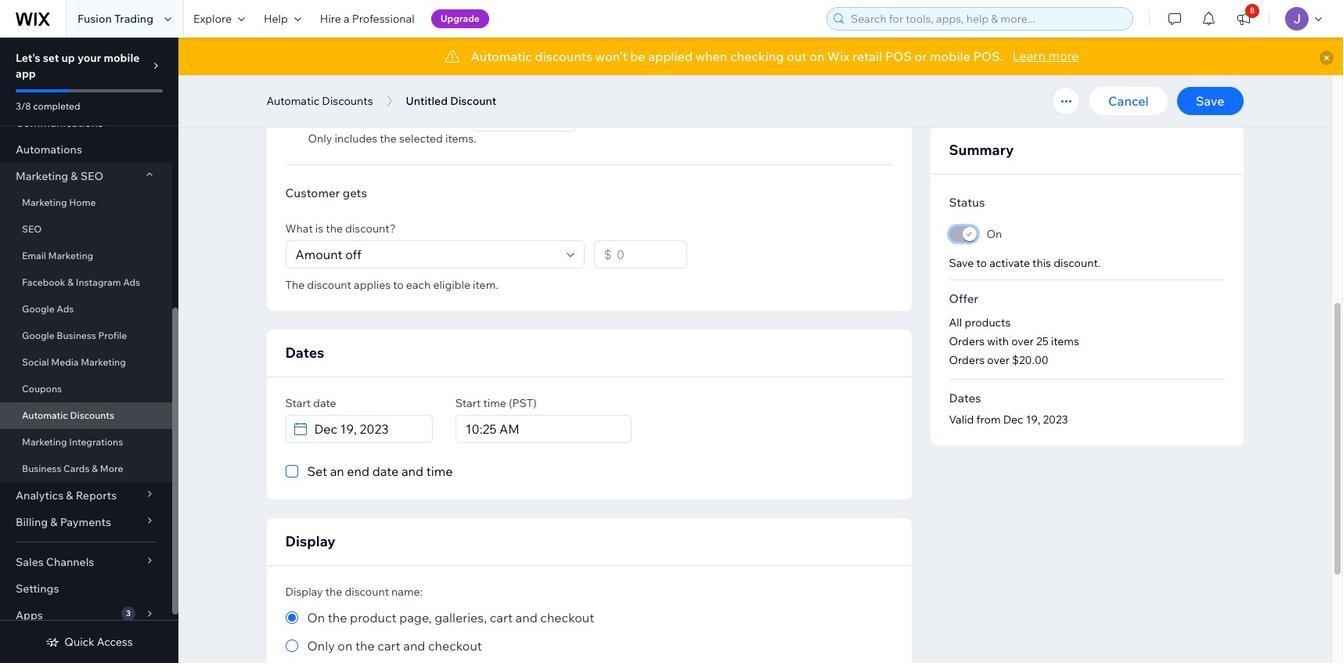 Task type: vqa. For each thing, say whether or not it's contained in the screenshot.
Algeria
no



Task type: locate. For each thing, give the bounding box(es) containing it.
dates up 'valid'
[[950, 391, 982, 406]]

0 horizontal spatial on
[[307, 610, 325, 626]]

only includes the selected items. for "minimum quantity of items" option
[[308, 80, 477, 94]]

automatic inside sidebar element
[[22, 410, 68, 421]]

marketing inside 'marketing integrations' link
[[22, 436, 67, 448]]

and for checkout
[[404, 638, 426, 654]]

the discount applies to each eligible item.
[[285, 278, 499, 292]]

discounts for 'automatic discounts' button
[[322, 94, 373, 108]]

1 vertical spatial only includes the selected items.
[[308, 132, 477, 146]]

1 vertical spatial google
[[22, 330, 55, 341]]

0 vertical spatial dates
[[285, 344, 324, 362]]

2 vertical spatial only
[[307, 638, 335, 654]]

& left reports
[[66, 489, 73, 503]]

business inside google business profile link
[[57, 330, 96, 341]]

ads right instagram
[[123, 276, 140, 288]]

1 horizontal spatial over
[[1012, 334, 1034, 349]]

be
[[631, 49, 646, 64]]

marketing inside marketing home "link"
[[22, 197, 67, 208]]

1 start from the left
[[285, 396, 311, 410]]

discounts for automatic discounts link
[[70, 410, 114, 421]]

only includes the selected items. for minimum order subtotal option
[[308, 132, 477, 146]]

learn more link
[[1013, 46, 1080, 65]]

only down display the discount name:
[[307, 638, 335, 654]]

0 vertical spatial automatic discounts
[[267, 94, 373, 108]]

1 horizontal spatial checkout
[[541, 610, 595, 626]]

only up minimum order subtotal option
[[308, 80, 332, 94]]

2 vertical spatial and
[[404, 638, 426, 654]]

1 vertical spatial minimum
[[307, 109, 362, 124]]

0 vertical spatial cart
[[490, 610, 513, 626]]

0 horizontal spatial $
[[483, 110, 491, 125]]

0 vertical spatial minimum
[[307, 57, 362, 73]]

marketing up facebook & instagram ads
[[48, 250, 93, 262]]

items.
[[446, 80, 477, 94], [446, 132, 477, 146]]

1 vertical spatial business
[[22, 463, 61, 475]]

1 google from the top
[[22, 303, 55, 315]]

orders
[[950, 334, 985, 349], [950, 353, 985, 367]]

option group
[[285, 609, 893, 655]]

& inside popup button
[[50, 515, 58, 529]]

items right '25'
[[1052, 334, 1080, 349]]

1 vertical spatial over
[[988, 353, 1010, 367]]

facebook & instagram ads
[[22, 276, 140, 288]]

cart
[[490, 610, 513, 626], [378, 638, 401, 654]]

1 horizontal spatial date
[[372, 464, 399, 479]]

dates up start date
[[285, 344, 324, 362]]

minimum left order
[[307, 109, 362, 124]]

0 horizontal spatial mobile
[[104, 51, 140, 65]]

1 display from the top
[[285, 533, 336, 551]]

discounts inside button
[[322, 94, 373, 108]]

1 vertical spatial time
[[427, 464, 453, 479]]

is
[[315, 222, 324, 236]]

over left '25'
[[1012, 334, 1034, 349]]

0 horizontal spatial time
[[427, 464, 453, 479]]

google inside google ads link
[[22, 303, 55, 315]]

the right is
[[326, 222, 343, 236]]

0 horizontal spatial ads
[[57, 303, 74, 315]]

0 vertical spatial orders
[[950, 334, 985, 349]]

marketing down marketing & seo
[[22, 197, 67, 208]]

a
[[344, 12, 350, 26]]

0 vertical spatial only includes the selected items.
[[308, 80, 477, 94]]

1 horizontal spatial dates
[[950, 391, 982, 406]]

1 vertical spatial only
[[308, 132, 332, 146]]

2 selected from the top
[[399, 132, 443, 146]]

help button
[[254, 0, 311, 38]]

automatic discounts won't be applied when checking out on wix retail pos or mobile pos.
[[471, 49, 1004, 64]]

status
[[950, 195, 986, 210]]

marketing for home
[[22, 197, 67, 208]]

& up home
[[71, 169, 78, 183]]

0 horizontal spatial date
[[313, 396, 336, 410]]

0 horizontal spatial save
[[950, 256, 975, 270]]

0 vertical spatial date
[[313, 396, 336, 410]]

2 google from the top
[[22, 330, 55, 341]]

start
[[285, 396, 311, 410], [456, 396, 481, 410]]

1 vertical spatial display
[[285, 585, 323, 599]]

google down facebook
[[22, 303, 55, 315]]

discount?
[[345, 222, 396, 236]]

marketing up the "business cards & more"
[[22, 436, 67, 448]]

&
[[71, 169, 78, 183], [68, 276, 74, 288], [92, 463, 98, 475], [66, 489, 73, 503], [50, 515, 58, 529]]

dec
[[1004, 413, 1024, 427]]

1 items. from the top
[[446, 80, 477, 94]]

selected down the subtotal
[[399, 132, 443, 146]]

1 vertical spatial items.
[[446, 132, 477, 146]]

automatic for 'automatic discounts' button
[[267, 94, 320, 108]]

instagram
[[76, 276, 121, 288]]

app
[[16, 67, 36, 81]]

business cards & more
[[22, 463, 123, 475]]

and right galleries,
[[516, 610, 538, 626]]

0 horizontal spatial cart
[[378, 638, 401, 654]]

automatic inside button
[[267, 94, 320, 108]]

2 vertical spatial automatic
[[22, 410, 68, 421]]

selected down of
[[399, 80, 443, 94]]

dates
[[285, 344, 324, 362], [950, 391, 982, 406]]

0 vertical spatial google
[[22, 303, 55, 315]]

0 horizontal spatial dates
[[285, 344, 324, 362]]

minimum for minimum order subtotal
[[307, 109, 362, 124]]

2 only includes the selected items. from the top
[[308, 132, 477, 146]]

display for display the discount name:
[[285, 585, 323, 599]]

2 minimum from the top
[[307, 109, 362, 124]]

the down product
[[356, 638, 375, 654]]

discount up product
[[345, 585, 389, 599]]

1 vertical spatial includes
[[335, 132, 378, 146]]

over
[[1012, 334, 1034, 349], [988, 353, 1010, 367]]

untitled
[[406, 94, 448, 108]]

0 vertical spatial on
[[987, 227, 1003, 241]]

2 start from the left
[[456, 396, 481, 410]]

dates for dates
[[285, 344, 324, 362]]

order
[[365, 109, 397, 124]]

business
[[57, 330, 96, 341], [22, 463, 61, 475]]

automatic discounts link
[[0, 403, 172, 429]]

1 vertical spatial automatic
[[267, 94, 320, 108]]

seo link
[[0, 216, 172, 243]]

seo up email
[[22, 223, 42, 235]]

1 vertical spatial $
[[604, 247, 612, 262]]

1 vertical spatial to
[[393, 278, 404, 292]]

set
[[43, 51, 59, 65]]

option group containing on the product page, galleries, cart and checkout
[[285, 609, 893, 655]]

includes down minimum order subtotal
[[335, 132, 378, 146]]

1 horizontal spatial $
[[604, 247, 612, 262]]

date
[[313, 396, 336, 410], [372, 464, 399, 479]]

checkout
[[541, 610, 595, 626], [428, 638, 482, 654]]

marketing down profile
[[81, 356, 126, 368]]

automatic discounts up marketing integrations
[[22, 410, 114, 421]]

1 horizontal spatial cart
[[490, 610, 513, 626]]

seo
[[80, 169, 103, 183], [22, 223, 42, 235]]

1 vertical spatial seo
[[22, 223, 42, 235]]

on down display the discount name:
[[307, 610, 325, 626]]

item.
[[473, 278, 499, 292]]

cart right galleries,
[[490, 610, 513, 626]]

0 vertical spatial automatic
[[471, 49, 533, 64]]

on down product
[[338, 638, 353, 654]]

marketing down automations
[[16, 169, 68, 183]]

0 text field
[[495, 52, 570, 79], [491, 104, 571, 131], [612, 241, 682, 268]]

won't
[[596, 49, 628, 64]]

Select field
[[291, 241, 562, 268]]

0 vertical spatial and
[[402, 464, 424, 479]]

1 horizontal spatial automatic discounts
[[267, 94, 373, 108]]

automatic
[[471, 49, 533, 64], [267, 94, 320, 108], [22, 410, 68, 421]]

untitled discount
[[406, 94, 497, 108]]

1 horizontal spatial on
[[987, 227, 1003, 241]]

sales channels
[[16, 555, 94, 569]]

learn more
[[1013, 48, 1080, 63]]

media
[[51, 356, 79, 368]]

only down 'automatic discounts' button
[[308, 132, 332, 146]]

items right of
[[431, 57, 464, 73]]

minimum for minimum quantity of items
[[307, 57, 362, 73]]

minimum order subtotal
[[307, 109, 447, 124]]

0 vertical spatial display
[[285, 533, 336, 551]]

start up set
[[285, 396, 311, 410]]

automatic for automatic discounts link
[[22, 410, 68, 421]]

only
[[308, 80, 332, 94], [308, 132, 332, 146], [307, 638, 335, 654]]

items. for minimum order subtotal option
[[446, 132, 477, 146]]

0 vertical spatial to
[[977, 256, 988, 270]]

on up activate
[[987, 227, 1003, 241]]

1 vertical spatial automatic discounts
[[22, 410, 114, 421]]

0 vertical spatial discounts
[[322, 94, 373, 108]]

1 includes from the top
[[335, 80, 378, 94]]

and inside checkbox
[[402, 464, 424, 479]]

on for on the product page, galleries, cart and checkout
[[307, 610, 325, 626]]

0 vertical spatial save
[[1196, 93, 1225, 109]]

discounts up minimum order subtotal
[[322, 94, 373, 108]]

1 horizontal spatial discounts
[[322, 94, 373, 108]]

0 vertical spatial over
[[1012, 334, 1034, 349]]

billing & payments
[[16, 515, 111, 529]]

automatic discounts inside sidebar element
[[22, 410, 114, 421]]

0 horizontal spatial discounts
[[70, 410, 114, 421]]

0 vertical spatial includes
[[335, 80, 378, 94]]

automatic discounts inside button
[[267, 94, 373, 108]]

& for seo
[[71, 169, 78, 183]]

dates inside dates valid from dec 19, 2023
[[950, 391, 982, 406]]

only includes the selected items. down quantity
[[308, 80, 477, 94]]

1 vertical spatial items
[[1052, 334, 1080, 349]]

0 vertical spatial business
[[57, 330, 96, 341]]

on right out
[[810, 49, 825, 64]]

the down order
[[380, 132, 397, 146]]

only includes the selected items. down order
[[308, 132, 477, 146]]

3/8
[[16, 100, 31, 112]]

2 includes from the top
[[335, 132, 378, 146]]

automatic discounts button
[[259, 89, 381, 113]]

google for google business profile
[[22, 330, 55, 341]]

0 vertical spatial time
[[484, 396, 507, 410]]

when
[[696, 49, 728, 64]]

1 horizontal spatial automatic
[[267, 94, 320, 108]]

marketing integrations link
[[0, 429, 172, 456]]

ads up google business profile
[[57, 303, 74, 315]]

2 items. from the top
[[446, 132, 477, 146]]

1 vertical spatial ads
[[57, 303, 74, 315]]

display for display
[[285, 533, 336, 551]]

social media marketing
[[22, 356, 126, 368]]

on
[[987, 227, 1003, 241], [307, 610, 325, 626]]

1 horizontal spatial items
[[1052, 334, 1080, 349]]

& left the more
[[92, 463, 98, 475]]

untitled discount button
[[398, 89, 504, 113]]

save to activate this discount.
[[950, 256, 1101, 270]]

minimum inside option
[[307, 57, 362, 73]]

the down display the discount name:
[[328, 610, 347, 626]]

discount right the
[[307, 278, 352, 292]]

and down page,
[[404, 638, 426, 654]]

1 horizontal spatial mobile
[[930, 49, 971, 64]]

mobile right your
[[104, 51, 140, 65]]

Set an end date and time checkbox
[[285, 462, 453, 481]]

1 only includes the selected items. from the top
[[308, 80, 477, 94]]

1 horizontal spatial start
[[456, 396, 481, 410]]

1 horizontal spatial ads
[[123, 276, 140, 288]]

marketing inside 'email marketing' link
[[48, 250, 93, 262]]

0 vertical spatial selected
[[399, 80, 443, 94]]

marketing for integrations
[[22, 436, 67, 448]]

subtotal
[[400, 109, 447, 124]]

Minimum order subtotal checkbox
[[285, 103, 466, 132]]

None field
[[461, 416, 627, 442]]

save button
[[1178, 87, 1244, 115]]

0 horizontal spatial start
[[285, 396, 311, 410]]

2 display from the top
[[285, 585, 323, 599]]

quick
[[64, 635, 95, 649]]

and right "end"
[[402, 464, 424, 479]]

1 vertical spatial orders
[[950, 353, 985, 367]]

automatic discounts up minimum order subtotal
[[267, 94, 373, 108]]

1 vertical spatial save
[[950, 256, 975, 270]]

customer
[[285, 186, 340, 200]]

1 vertical spatial dates
[[950, 391, 982, 406]]

1 vertical spatial and
[[516, 610, 538, 626]]

quantity
[[365, 57, 414, 73]]

includes up minimum order subtotal option
[[335, 80, 378, 94]]

1 vertical spatial on
[[307, 610, 325, 626]]

cards
[[64, 463, 90, 475]]

business up social media marketing
[[57, 330, 96, 341]]

0 horizontal spatial on
[[338, 638, 353, 654]]

0 horizontal spatial automatic discounts
[[22, 410, 114, 421]]

business up analytics
[[22, 463, 61, 475]]

sidebar element
[[0, 0, 179, 663]]

billing & payments button
[[0, 509, 172, 536]]

trading
[[114, 12, 154, 26]]

date right "end"
[[372, 464, 399, 479]]

each
[[406, 278, 431, 292]]

1 vertical spatial 0 text field
[[491, 104, 571, 131]]

0 vertical spatial seo
[[80, 169, 103, 183]]

1 vertical spatial on
[[338, 638, 353, 654]]

help
[[264, 12, 288, 26]]

1 horizontal spatial to
[[977, 256, 988, 270]]

alert
[[179, 38, 1344, 75]]

the
[[380, 80, 397, 94], [380, 132, 397, 146], [326, 222, 343, 236], [325, 585, 342, 599], [328, 610, 347, 626], [356, 638, 375, 654]]

email
[[22, 250, 46, 262]]

discount
[[450, 94, 497, 108]]

minimum up 'automatic discounts' button
[[307, 57, 362, 73]]

discounts up 'integrations' at the bottom left of page
[[70, 410, 114, 421]]

google inside google business profile link
[[22, 330, 55, 341]]

hire
[[320, 12, 341, 26]]

discounts inside sidebar element
[[70, 410, 114, 421]]

mobile inside let's set up your mobile app
[[104, 51, 140, 65]]

1 orders from the top
[[950, 334, 985, 349]]

1 minimum from the top
[[307, 57, 362, 73]]

completed
[[33, 100, 80, 112]]

to left activate
[[977, 256, 988, 270]]

1 horizontal spatial save
[[1196, 93, 1225, 109]]

1 vertical spatial checkout
[[428, 638, 482, 654]]

0 vertical spatial items
[[431, 57, 464, 73]]

& for reports
[[66, 489, 73, 503]]

analytics & reports button
[[0, 482, 172, 509]]

google business profile
[[22, 330, 127, 341]]

date up dec 19, 2023 field
[[313, 396, 336, 410]]

over down with
[[988, 353, 1010, 367]]

save inside save button
[[1196, 93, 1225, 109]]

google up "social"
[[22, 330, 55, 341]]

$20.00
[[1013, 353, 1049, 367]]

0 vertical spatial ads
[[123, 276, 140, 288]]

let's
[[16, 51, 40, 65]]

marketing & seo
[[16, 169, 103, 183]]

minimum inside option
[[307, 109, 362, 124]]

& right billing
[[50, 515, 58, 529]]

1 vertical spatial discounts
[[70, 410, 114, 421]]

mobile right or
[[930, 49, 971, 64]]

1 vertical spatial date
[[372, 464, 399, 479]]

$
[[483, 110, 491, 125], [604, 247, 612, 262]]

includes for minimum order subtotal option
[[335, 132, 378, 146]]

discount
[[307, 278, 352, 292], [345, 585, 389, 599]]

time inside checkbox
[[427, 464, 453, 479]]

1 vertical spatial selected
[[399, 132, 443, 146]]

0 vertical spatial checkout
[[541, 610, 595, 626]]

marketing inside marketing & seo popup button
[[16, 169, 68, 183]]

0 vertical spatial $
[[483, 110, 491, 125]]

galleries,
[[435, 610, 487, 626]]

cart down product
[[378, 638, 401, 654]]

seo down automations link
[[80, 169, 103, 183]]

25
[[1037, 334, 1049, 349]]

0 horizontal spatial automatic
[[22, 410, 68, 421]]

& right facebook
[[68, 276, 74, 288]]

name:
[[392, 585, 423, 599]]

to left each
[[393, 278, 404, 292]]

0 vertical spatial items.
[[446, 80, 477, 94]]

1 selected from the top
[[399, 80, 443, 94]]

1 horizontal spatial on
[[810, 49, 825, 64]]

start left (pst)
[[456, 396, 481, 410]]



Task type: describe. For each thing, give the bounding box(es) containing it.
marketing integrations
[[22, 436, 123, 448]]

start for start time (pst)
[[456, 396, 481, 410]]

2 horizontal spatial automatic
[[471, 49, 533, 64]]

google ads link
[[0, 296, 172, 323]]

more
[[100, 463, 123, 475]]

0 horizontal spatial checkout
[[428, 638, 482, 654]]

discounts
[[535, 49, 593, 64]]

alert containing learn more
[[179, 38, 1344, 75]]

2 orders from the top
[[950, 353, 985, 367]]

google business profile link
[[0, 323, 172, 349]]

profile
[[98, 330, 127, 341]]

reports
[[76, 489, 117, 503]]

integrations
[[69, 436, 123, 448]]

ads inside google ads link
[[57, 303, 74, 315]]

seo inside popup button
[[80, 169, 103, 183]]

8 button
[[1227, 0, 1262, 38]]

marketing inside social media marketing link
[[81, 356, 126, 368]]

hire a professional link
[[311, 0, 424, 38]]

this
[[1033, 256, 1052, 270]]

start for start date
[[285, 396, 311, 410]]

analytics & reports
[[16, 489, 117, 503]]

quick access button
[[46, 635, 133, 649]]

2 vertical spatial 0 text field
[[612, 241, 682, 268]]

upgrade button
[[431, 9, 489, 28]]

google for google ads
[[22, 303, 55, 315]]

facebook & instagram ads link
[[0, 269, 172, 296]]

19,
[[1026, 413, 1041, 427]]

start time (pst)
[[456, 396, 537, 410]]

0 vertical spatial 0 text field
[[495, 52, 570, 79]]

product
[[350, 610, 397, 626]]

8
[[1251, 5, 1256, 16]]

communications button
[[0, 110, 172, 136]]

or
[[915, 49, 928, 64]]

1 vertical spatial cart
[[378, 638, 401, 654]]

analytics
[[16, 489, 64, 503]]

settings link
[[0, 576, 172, 602]]

Minimum quantity of items checkbox
[[285, 52, 482, 80]]

$ for the bottommost 0 text field
[[604, 247, 612, 262]]

items inside option
[[431, 57, 464, 73]]

automatic discounts for automatic discounts link
[[22, 410, 114, 421]]

pos
[[886, 49, 912, 64]]

3/8 completed
[[16, 100, 80, 112]]

business inside business cards & more link
[[22, 463, 61, 475]]

dates valid from dec 19, 2023
[[950, 391, 1069, 427]]

on for on
[[987, 227, 1003, 241]]

date inside checkbox
[[372, 464, 399, 479]]

discount.
[[1054, 256, 1101, 270]]

cancel
[[1109, 93, 1149, 109]]

email marketing link
[[0, 243, 172, 269]]

0 vertical spatial discount
[[307, 278, 352, 292]]

fusion trading
[[78, 12, 154, 26]]

all
[[950, 316, 963, 330]]

1 horizontal spatial time
[[484, 396, 507, 410]]

the down quantity
[[380, 80, 397, 94]]

includes for "minimum quantity of items" option
[[335, 80, 378, 94]]

selected for minimum order subtotal option
[[399, 132, 443, 146]]

eligible
[[433, 278, 471, 292]]

coupons link
[[0, 376, 172, 403]]

retail
[[853, 49, 883, 64]]

home
[[69, 197, 96, 208]]

access
[[97, 635, 133, 649]]

items. for "minimum quantity of items" option
[[446, 80, 477, 94]]

display the discount name:
[[285, 585, 423, 599]]

upgrade
[[441, 13, 480, 24]]

Search for tools, apps, help & more... field
[[847, 8, 1129, 30]]

email marketing
[[22, 250, 93, 262]]

automations
[[16, 143, 82, 157]]

0 vertical spatial only
[[308, 80, 332, 94]]

activate
[[990, 256, 1031, 270]]

Dec 19, 2023 field
[[310, 416, 427, 442]]

only on the cart and checkout
[[307, 638, 482, 654]]

customer gets
[[285, 186, 367, 200]]

business cards & more link
[[0, 456, 172, 482]]

the left 'name:'
[[325, 585, 342, 599]]

quick access
[[64, 635, 133, 649]]

your
[[78, 51, 101, 65]]

products
[[965, 316, 1011, 330]]

2023
[[1043, 413, 1069, 427]]

$ for 0 text field to the middle
[[483, 110, 491, 125]]

an
[[330, 464, 344, 479]]

explore
[[193, 12, 232, 26]]

more
[[1049, 48, 1080, 63]]

selected for "minimum quantity of items" option
[[399, 80, 443, 94]]

save for save
[[1196, 93, 1225, 109]]

all products orders with over 25 items orders over $20.00
[[950, 316, 1080, 367]]

0 horizontal spatial over
[[988, 353, 1010, 367]]

summary
[[950, 141, 1014, 159]]

channels
[[46, 555, 94, 569]]

& for payments
[[50, 515, 58, 529]]

and for time
[[402, 464, 424, 479]]

marketing home
[[22, 197, 96, 208]]

checking
[[731, 49, 784, 64]]

applied
[[649, 49, 693, 64]]

settings
[[16, 582, 59, 596]]

social media marketing link
[[0, 349, 172, 376]]

up
[[61, 51, 75, 65]]

of
[[417, 57, 428, 73]]

marketing for &
[[16, 169, 68, 183]]

dates for dates valid from dec 19, 2023
[[950, 391, 982, 406]]

google ads
[[22, 303, 74, 315]]

facebook
[[22, 276, 65, 288]]

items inside all products orders with over 25 items orders over $20.00
[[1052, 334, 1080, 349]]

on the product page, galleries, cart and checkout
[[307, 610, 595, 626]]

only for only
[[308, 132, 332, 146]]

what
[[285, 222, 313, 236]]

valid
[[950, 413, 975, 427]]

automatic discounts for 'automatic discounts' button
[[267, 94, 373, 108]]

applies
[[354, 278, 391, 292]]

with
[[988, 334, 1009, 349]]

sales
[[16, 555, 44, 569]]

& for instagram
[[68, 276, 74, 288]]

the
[[285, 278, 305, 292]]

only for on
[[307, 638, 335, 654]]

0 vertical spatial on
[[810, 49, 825, 64]]

0 horizontal spatial seo
[[22, 223, 42, 235]]

minimum quantity of items
[[307, 57, 464, 73]]

save for save to activate this discount.
[[950, 256, 975, 270]]

0 horizontal spatial to
[[393, 278, 404, 292]]

1 vertical spatial discount
[[345, 585, 389, 599]]

ads inside facebook & instagram ads link
[[123, 276, 140, 288]]



